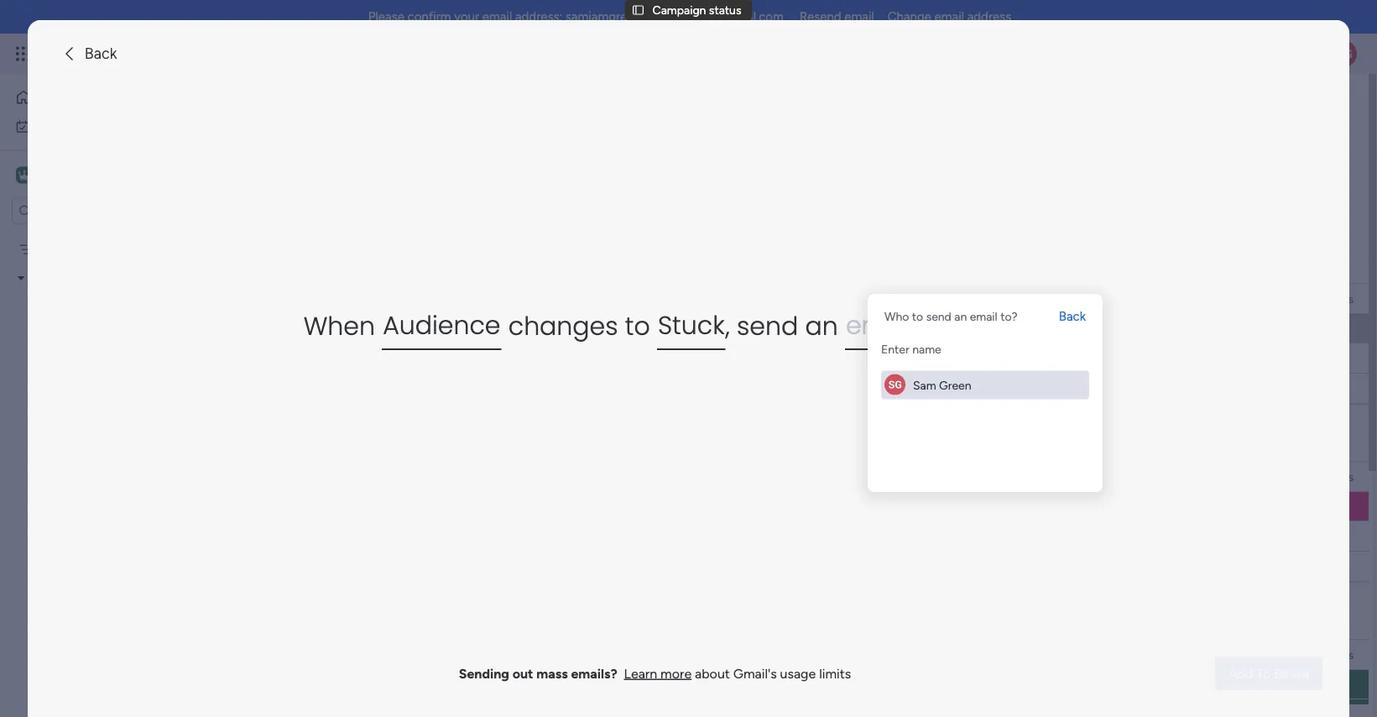Task type: vqa. For each thing, say whether or not it's contained in the screenshot.
first Campaign owner from the top
no



Task type: locate. For each thing, give the bounding box(es) containing it.
sam's workspace
[[39, 167, 146, 183]]

1 vertical spatial campaign status field
[[1261, 467, 1359, 486]]

workspace selection element
[[16, 165, 148, 187]]

an down goal
[[955, 309, 968, 323]]

hi there! 👋  click here to learn how to start ➡️
[[317, 322, 557, 336]]

change email address link
[[888, 9, 1012, 24]]

status
[[709, 3, 742, 17], [1322, 291, 1354, 306], [1322, 469, 1354, 484], [1322, 647, 1354, 662]]

back up home button
[[85, 44, 117, 62]]

1 sending date field from the top
[[1092, 289, 1170, 308]]

bicycles
[[685, 679, 721, 691]]

back right to?
[[1060, 309, 1087, 324]]

send down the goal field
[[927, 309, 952, 323]]

2 sending date from the top
[[1096, 469, 1166, 484]]

👋
[[366, 322, 378, 336]]

0 horizontal spatial back
[[85, 44, 117, 62]]

learn
[[450, 322, 475, 336]]

mass
[[537, 665, 568, 681]]

newsletter
[[782, 678, 841, 692]]

send
[[737, 308, 799, 343], [927, 309, 952, 323]]

green up email
[[39, 242, 72, 257]]

status for 1st campaign status field
[[1322, 291, 1354, 306]]

green right sam
[[940, 378, 972, 392]]

start
[[518, 322, 542, 336]]

my work button
[[10, 113, 181, 140]]

0 vertical spatial sending date field
[[1092, 289, 1170, 308]]

email inside when audience changes to stuck , send an email to someone
[[846, 307, 916, 343]]

2 date from the top
[[1142, 469, 1166, 484]]

sending date
[[1096, 291, 1166, 306], [1096, 469, 1166, 484]]

to left stuck in the top of the page
[[625, 308, 651, 343]]

back
[[85, 44, 117, 62], [1060, 309, 1087, 324]]

back link
[[1060, 309, 1087, 324]]

sam's workspace button
[[12, 161, 167, 189]]

an
[[806, 308, 839, 343], [955, 309, 968, 323]]

Search in workspace field
[[35, 202, 140, 221]]

date
[[1142, 291, 1166, 306], [1142, 469, 1166, 484]]

to down the goal field
[[924, 308, 949, 343]]

1 workspace image from the left
[[16, 166, 33, 184]]

who to send an email to?
[[885, 309, 1018, 323]]

2 workspace image from the left
[[18, 166, 30, 184]]

when
[[304, 308, 375, 343]]

0 horizontal spatial an
[[806, 308, 839, 343]]

my work
[[37, 119, 82, 134]]

1 horizontal spatial green
[[940, 378, 972, 392]]

back inside "button"
[[85, 44, 117, 62]]

1 vertical spatial sending date field
[[1092, 467, 1170, 486]]

goal
[[944, 291, 969, 306]]

changes
[[509, 308, 619, 343]]

caret down image
[[18, 272, 24, 284]]

an left who
[[806, 308, 839, 343]]

campaign status
[[653, 3, 742, 17], [1266, 291, 1354, 306], [1266, 469, 1354, 484], [1266, 647, 1354, 662]]

0 vertical spatial date
[[1142, 291, 1166, 306]]

marketing
[[61, 271, 114, 285]]

1 horizontal spatial back
[[1060, 309, 1087, 324]]

campaign for 1st campaign status field
[[1266, 291, 1319, 306]]

send right ,
[[737, 308, 799, 343]]

to?
[[1001, 309, 1018, 323]]

0 vertical spatial green
[[39, 242, 72, 257]]

workspace image
[[16, 166, 33, 184], [18, 166, 30, 184]]

1 vertical spatial sending date
[[1096, 469, 1166, 484]]

list box
[[0, 232, 214, 576]]

0 vertical spatial campaign status field
[[1261, 289, 1359, 308]]

to
[[625, 308, 651, 343], [924, 308, 949, 343], [913, 309, 924, 323], [436, 322, 447, 336], [504, 322, 515, 336]]

resend email
[[800, 9, 875, 24]]

hi
[[317, 322, 329, 336]]

1 vertical spatial green
[[940, 378, 972, 392]]

2 button
[[450, 313, 505, 343]]

1 vertical spatial date
[[1142, 469, 1166, 484]]

option
[[0, 234, 214, 238]]

eggs
[[75, 242, 101, 257]]

who
[[885, 309, 910, 323]]

workspace
[[78, 167, 146, 183]]

click
[[381, 322, 407, 336]]

0 vertical spatial sending date
[[1096, 291, 1166, 306]]

1 horizontal spatial send
[[927, 309, 952, 323]]

Campaign status field
[[1261, 289, 1359, 308], [1261, 467, 1359, 486], [1261, 645, 1359, 664]]

address:
[[516, 9, 563, 24]]

an inside when audience changes to stuck , send an email to someone
[[806, 308, 839, 343]]

address
[[968, 9, 1012, 24]]

None text field
[[875, 335, 1097, 364]]

public board image
[[36, 299, 52, 314]]

0 horizontal spatial green
[[39, 242, 72, 257]]

0 vertical spatial back
[[85, 44, 117, 62]]

2 vertical spatial campaign status field
[[1261, 645, 1359, 664]]

green
[[39, 242, 72, 257], [940, 378, 972, 392]]

sam's
[[39, 167, 75, 183]]

campaign status for 1st campaign status field from the bottom
[[1266, 647, 1354, 662]]

2 campaign status field from the top
[[1261, 467, 1359, 486]]

to right who
[[913, 309, 924, 323]]

Sending date field
[[1092, 289, 1170, 308], [1092, 467, 1170, 486]]

resend email link
[[800, 9, 875, 24]]

monday
[[75, 44, 132, 63]]

sending
[[1096, 291, 1139, 306], [1096, 469, 1139, 484], [459, 665, 510, 681]]

Goal field
[[940, 289, 973, 308]]

0 horizontal spatial send
[[737, 308, 799, 343]]

please
[[369, 9, 405, 24]]

email left to?
[[970, 309, 998, 323]]

0 vertical spatial sending
[[1096, 291, 1139, 306]]

campaign
[[653, 3, 707, 17], [1266, 291, 1319, 306], [1266, 469, 1319, 484], [1266, 647, 1319, 662]]

here
[[409, 322, 433, 336]]

change email address
[[888, 9, 1012, 24]]

1 vertical spatial back
[[1060, 309, 1087, 324]]

email right your
[[483, 9, 512, 24]]

3 campaign status field from the top
[[1261, 645, 1359, 664]]

about
[[695, 665, 730, 681]]

email
[[483, 9, 512, 24], [845, 9, 875, 24], [935, 9, 965, 24], [846, 307, 916, 343], [970, 309, 998, 323]]

how
[[478, 322, 501, 336]]

your
[[455, 9, 480, 24]]

email up sam
[[846, 307, 916, 343]]

sam green
[[914, 378, 972, 392]]

1 date from the top
[[1142, 291, 1166, 306]]

send inside when audience changes to stuck , send an email to someone
[[737, 308, 799, 343]]



Task type: describe. For each thing, give the bounding box(es) containing it.
ham
[[126, 242, 151, 257]]

2
[[482, 327, 487, 337]]

email right resend
[[845, 9, 875, 24]]

campaign for 1st campaign status field from the bottom
[[1266, 647, 1319, 662]]

campaign for 2nd campaign status field from the bottom
[[1266, 469, 1319, 484]]

audience
[[383, 307, 501, 343]]

gmail's
[[734, 665, 777, 681]]

there!
[[332, 322, 363, 336]]

2 vertical spatial sending
[[459, 665, 510, 681]]

1 vertical spatial sending
[[1096, 469, 1139, 484]]

email
[[30, 271, 58, 285]]

yay bicycles
[[667, 679, 721, 691]]

to right how
[[504, 322, 515, 336]]

home button
[[10, 84, 181, 111]]

more
[[661, 665, 692, 681]]

green eggs and ham
[[39, 242, 151, 257]]

campaign status for 2nd campaign status field from the bottom
[[1266, 469, 1354, 484]]

yay
[[667, 679, 682, 691]]

and
[[104, 242, 123, 257]]

someone
[[956, 308, 1074, 343]]

stuck
[[658, 307, 725, 343]]

please confirm your email address: samiamgreeneggsnham27@gmail.com
[[369, 9, 784, 24]]

select product image
[[15, 45, 32, 62]]

out
[[513, 665, 534, 681]]

confirm
[[408, 9, 451, 24]]

email right 'change'
[[935, 9, 965, 24]]

sam
[[914, 378, 937, 392]]

usage
[[781, 665, 816, 681]]

status for 2nd campaign status field from the bottom
[[1322, 469, 1354, 484]]

1 sending date from the top
[[1096, 291, 1166, 306]]

public board image
[[36, 327, 52, 343]]

,
[[726, 308, 730, 343]]

➡️
[[545, 322, 557, 336]]

1 campaign status field from the top
[[1261, 289, 1359, 308]]

list box containing green eggs and ham
[[0, 232, 214, 576]]

learn
[[624, 665, 658, 681]]

home
[[39, 90, 71, 105]]

green inside list box
[[39, 242, 72, 257]]

status for 1st campaign status field from the bottom
[[1322, 647, 1354, 662]]

resend
[[800, 9, 842, 24]]

monday button
[[44, 32, 268, 76]]

when audience changes to stuck , send an email to someone
[[304, 307, 1074, 343]]

1 horizontal spatial an
[[955, 309, 968, 323]]

campaign status for 1st campaign status field
[[1266, 291, 1354, 306]]

emails?
[[571, 665, 618, 681]]

learn more link
[[624, 665, 692, 681]]

sam green image
[[1331, 40, 1358, 67]]

samiamgreeneggsnham27@gmail.com
[[566, 9, 784, 24]]

sam green link
[[882, 371, 1090, 399]]

limits
[[820, 665, 852, 681]]

work
[[56, 119, 82, 134]]

back button
[[54, 40, 124, 67]]

sending out mass emails? learn more about gmail's usage limits
[[459, 665, 852, 681]]

email marketing
[[30, 271, 114, 285]]

Enter name text field
[[875, 335, 1097, 364]]

change
[[888, 9, 932, 24]]

to right here
[[436, 322, 447, 336]]

sent
[[1298, 678, 1322, 692]]

2 sending date field from the top
[[1092, 467, 1170, 486]]

my
[[37, 119, 53, 134]]



